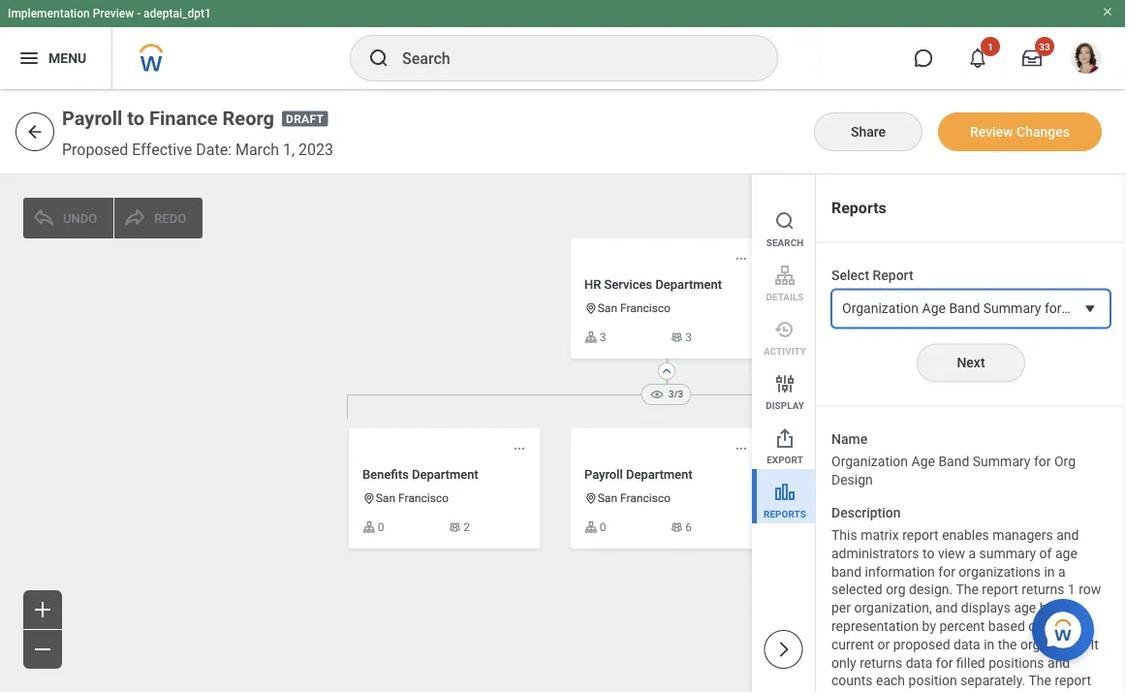 Task type: describe. For each thing, give the bounding box(es) containing it.
san for payroll
[[598, 492, 618, 506]]

contact card matrix manager image for department
[[893, 521, 906, 534]]

-
[[137, 7, 141, 20]]

1 button
[[957, 37, 1001, 80]]

chevron up small image
[[659, 364, 675, 379]]

1 inside button
[[988, 41, 994, 52]]

select
[[832, 268, 870, 284]]

next button
[[917, 344, 1026, 383]]

per
[[832, 600, 851, 616]]

undo
[[63, 211, 97, 225]]

separately.
[[961, 673, 1026, 689]]

inbox large image
[[1023, 48, 1043, 68]]

0 for benefits department
[[378, 521, 385, 534]]

matrix
[[861, 527, 900, 543]]

0 horizontal spatial reports
[[764, 509, 807, 520]]

details
[[767, 291, 804, 303]]

current
[[832, 636, 875, 652]]

description
[[832, 505, 902, 521]]

counts
[[832, 673, 873, 689]]

report
[[873, 268, 914, 284]]

related actions image for benefits department
[[513, 442, 527, 456]]

review changes
[[971, 124, 1071, 140]]

related actions image for hr services department
[[735, 252, 749, 266]]

enables
[[943, 527, 990, 543]]

contact card matrix manager image for benefits department
[[449, 521, 462, 534]]

managers
[[993, 527, 1054, 543]]

org chart image for payroll
[[585, 521, 598, 534]]

reorg
[[223, 107, 274, 129]]

summary
[[973, 453, 1031, 469]]

department for payroll department
[[626, 468, 693, 482]]

0 horizontal spatial the
[[864, 691, 883, 692]]

san francisco for hr
[[598, 302, 671, 315]]

contact card matrix manager image for payroll department
[[671, 521, 684, 534]]

selected
[[832, 582, 883, 598]]

org chart image for benefits
[[363, 521, 376, 534]]

related actions image for payroll department
[[735, 442, 749, 456]]

organization
[[832, 453, 909, 469]]

1 horizontal spatial data
[[954, 636, 981, 652]]

1 horizontal spatial age
[[1056, 545, 1078, 561]]

5
[[908, 521, 915, 534]]

redo button
[[115, 198, 203, 239]]

1 vertical spatial for
[[939, 563, 956, 579]]

6
[[686, 521, 692, 534]]

view
[[939, 545, 966, 561]]

preview
[[93, 7, 134, 20]]

it
[[1092, 636, 1100, 652]]

adeptai_dpt1
[[144, 7, 211, 20]]

1 horizontal spatial org
[[1021, 636, 1041, 652]]

services
[[605, 277, 653, 292]]

san for benefits
[[376, 492, 396, 506]]

menu button
[[0, 27, 112, 89]]

implementation
[[8, 7, 90, 20]]

caret down image
[[1081, 299, 1101, 319]]

share button
[[815, 112, 923, 151]]

location image for benefits department
[[363, 492, 376, 505]]

0 horizontal spatial to
[[127, 107, 145, 129]]

uses
[[832, 691, 861, 692]]

0 vertical spatial and
[[1057, 527, 1080, 543]]

visible image
[[650, 387, 665, 402]]

payroll department
[[585, 468, 693, 482]]

draft
[[286, 112, 324, 126]]

all
[[887, 691, 902, 692]]

select report
[[832, 268, 914, 284]]

1 horizontal spatial the
[[999, 636, 1018, 652]]

on
[[1029, 618, 1045, 634]]

org chart image for recruiting
[[807, 521, 820, 534]]

representation
[[832, 618, 919, 634]]

1 vertical spatial and
[[936, 600, 958, 616]]

positions
[[989, 654, 1045, 670]]

proposed
[[62, 140, 128, 159]]

Search Workday  search field
[[402, 37, 738, 80]]

next
[[958, 355, 986, 371]]

san for hr
[[598, 302, 618, 315]]

minus image
[[31, 638, 54, 661]]

1 horizontal spatial in
[[985, 636, 995, 652]]

march
[[236, 140, 279, 159]]

organization,
[[855, 600, 933, 616]]

33 button
[[1012, 37, 1055, 80]]

francisco for benefits
[[399, 492, 449, 506]]

san for recruiting
[[820, 492, 840, 506]]

undo r image
[[123, 207, 147, 230]]

age
[[912, 453, 936, 469]]

plus image
[[31, 598, 54, 622]]

finance
[[149, 107, 218, 129]]

2 vertical spatial report
[[1056, 673, 1092, 689]]

0 vertical spatial design.
[[910, 582, 954, 598]]

percent
[[940, 618, 986, 634]]

positions
[[905, 691, 962, 692]]

1 3 from the left
[[600, 331, 607, 344]]

org
[[1055, 453, 1077, 469]]

location image for recruiting department
[[807, 492, 820, 505]]

proposed effective date: march 1, 2023
[[62, 140, 334, 159]]

1 vertical spatial data
[[906, 654, 933, 670]]

menu
[[48, 50, 87, 66]]

review
[[971, 124, 1014, 140]]

display
[[766, 400, 805, 412]]

benefits department
[[363, 468, 479, 482]]

information
[[866, 563, 936, 579]]

notifications large image
[[969, 48, 988, 68]]

benefits
[[363, 468, 409, 482]]

payroll to finance reorg
[[62, 107, 274, 129]]

search image
[[368, 47, 391, 70]]

3/3
[[669, 389, 684, 400]]

administrators
[[832, 545, 920, 561]]

francisco for payroll
[[621, 492, 671, 506]]

hr services department
[[585, 277, 723, 292]]

date:
[[196, 140, 232, 159]]

search
[[767, 237, 804, 249]]



Task type: vqa. For each thing, say whether or not it's contained in the screenshot.
of
yes



Task type: locate. For each thing, give the bounding box(es) containing it.
0 vertical spatial the
[[1048, 618, 1067, 634]]

location image
[[585, 302, 598, 315], [363, 492, 376, 505], [585, 492, 598, 505], [807, 492, 820, 505]]

0 vertical spatial reports
[[832, 199, 887, 217]]

location image down payroll department
[[585, 492, 598, 505]]

0 down payroll department
[[600, 521, 607, 534]]

0 horizontal spatial band
[[832, 563, 862, 579]]

organizations
[[959, 563, 1042, 579]]

org chart image for hr
[[585, 331, 598, 344]]

0 vertical spatial data
[[954, 636, 981, 652]]

1 horizontal spatial contact card matrix manager image
[[893, 521, 906, 534]]

location image down the hr
[[585, 302, 598, 315]]

to inside "description this matrix report enables managers and administrators to view a summary of age band information for organizations in a selected org design. the report returns 1 row per organization, and displays age band representation by percent based on the current or proposed data in the org design. it only returns data for filled positions and counts each position separately. the report uses the all positions in o"
[[923, 545, 935, 561]]

0 vertical spatial org chart image
[[585, 331, 598, 344]]

0 horizontal spatial returns
[[860, 654, 903, 670]]

reports down export
[[764, 509, 807, 520]]

design.
[[910, 582, 954, 598], [1044, 636, 1088, 652]]

location image for payroll department
[[585, 492, 598, 505]]

francisco down recruiting department
[[843, 492, 893, 506]]

and right managers
[[1057, 527, 1080, 543]]

department
[[656, 277, 723, 292], [412, 468, 479, 482], [626, 468, 693, 482], [867, 468, 934, 482]]

francisco for recruiting
[[843, 492, 893, 506]]

redo
[[154, 211, 186, 225]]

1 horizontal spatial band
[[1040, 600, 1070, 616]]

report down it
[[1056, 673, 1092, 689]]

row
[[1080, 582, 1102, 598]]

payroll for payroll department
[[585, 468, 623, 482]]

san down benefits
[[376, 492, 396, 506]]

2 org chart image from the left
[[807, 521, 820, 534]]

1 horizontal spatial 0
[[600, 521, 607, 534]]

0 horizontal spatial 0
[[378, 521, 385, 534]]

report up view
[[903, 527, 939, 543]]

design. left it
[[1044, 636, 1088, 652]]

2 vertical spatial in
[[965, 691, 976, 692]]

0 horizontal spatial report
[[903, 527, 939, 543]]

contact card matrix manager image
[[449, 521, 462, 534], [671, 521, 684, 534]]

1 horizontal spatial contact card matrix manager image
[[671, 521, 684, 534]]

0 horizontal spatial design.
[[910, 582, 954, 598]]

0 vertical spatial a
[[969, 545, 977, 561]]

2 horizontal spatial 0
[[822, 521, 829, 534]]

1 horizontal spatial returns
[[1023, 582, 1065, 598]]

0 vertical spatial band
[[832, 563, 862, 579]]

1 vertical spatial org
[[1021, 636, 1041, 652]]

francisco down "hr services department"
[[621, 302, 671, 315]]

arrow left image
[[25, 122, 45, 142]]

reports up 'select'
[[832, 199, 887, 217]]

undo l image
[[32, 207, 55, 230]]

for inside name organization age band summary for org design
[[1035, 453, 1052, 469]]

related actions image
[[735, 252, 749, 266], [513, 442, 527, 456], [735, 442, 749, 456]]

the
[[957, 582, 979, 598], [1029, 673, 1052, 689]]

department up 6
[[626, 468, 693, 482]]

33
[[1040, 41, 1051, 52]]

for left org
[[1035, 453, 1052, 469]]

san
[[598, 302, 618, 315], [376, 492, 396, 506], [598, 492, 618, 506], [820, 492, 840, 506]]

to left view
[[923, 545, 935, 561]]

0 for payroll department
[[600, 521, 607, 534]]

recruiting
[[807, 468, 864, 482]]

1 vertical spatial org chart image
[[585, 521, 598, 534]]

1 horizontal spatial the
[[1029, 673, 1052, 689]]

export
[[767, 454, 804, 466]]

0 vertical spatial org
[[887, 582, 906, 598]]

1 vertical spatial payroll
[[585, 468, 623, 482]]

the left all
[[864, 691, 883, 692]]

report
[[903, 527, 939, 543], [983, 582, 1019, 598], [1056, 673, 1092, 689]]

data down proposed at the bottom right of page
[[906, 654, 933, 670]]

chevron right image
[[774, 640, 794, 659]]

activity
[[764, 346, 807, 357]]

menu
[[753, 175, 816, 524]]

name organization age band summary for org design
[[832, 431, 1077, 487]]

band
[[939, 453, 970, 469]]

and
[[1057, 527, 1080, 543], [936, 600, 958, 616], [1048, 654, 1071, 670]]

2023
[[299, 140, 334, 159]]

0 vertical spatial contact card matrix manager image
[[671, 331, 684, 344]]

0 horizontal spatial a
[[969, 545, 977, 561]]

1 vertical spatial design.
[[1044, 636, 1088, 652]]

1 contact card matrix manager image from the left
[[449, 521, 462, 534]]

1 vertical spatial report
[[983, 582, 1019, 598]]

for
[[1035, 453, 1052, 469], [939, 563, 956, 579], [937, 654, 954, 670]]

0 horizontal spatial the
[[957, 582, 979, 598]]

1,
[[283, 140, 295, 159]]

org up organization,
[[887, 582, 906, 598]]

to up effective on the top of page
[[127, 107, 145, 129]]

this
[[832, 527, 858, 543]]

band up selected
[[832, 563, 862, 579]]

0 vertical spatial age
[[1056, 545, 1078, 561]]

contact card matrix manager image left "2"
[[449, 521, 462, 534]]

payroll for payroll to finance reorg
[[62, 107, 122, 129]]

or
[[878, 636, 891, 652]]

recruiting department
[[807, 468, 934, 482]]

share
[[851, 124, 886, 140]]

0 horizontal spatial org
[[887, 582, 906, 598]]

san francisco for recruiting
[[820, 492, 893, 506]]

design. down 'information'
[[910, 582, 954, 598]]

1
[[988, 41, 994, 52], [1069, 582, 1076, 598]]

design
[[832, 471, 874, 487]]

location image for hr services department
[[585, 302, 598, 315]]

1 horizontal spatial org chart image
[[807, 521, 820, 534]]

1 vertical spatial age
[[1015, 600, 1037, 616]]

2
[[464, 521, 470, 534]]

org chart image left this
[[807, 521, 820, 534]]

san down payroll department
[[598, 492, 618, 506]]

francisco
[[621, 302, 671, 315], [399, 492, 449, 506], [621, 492, 671, 506], [843, 492, 893, 506]]

payroll
[[62, 107, 122, 129], [585, 468, 623, 482]]

1 horizontal spatial a
[[1059, 563, 1066, 579]]

1 right notifications large image
[[988, 41, 994, 52]]

0 horizontal spatial contact card matrix manager image
[[671, 331, 684, 344]]

related actions image
[[957, 442, 971, 456]]

0 vertical spatial returns
[[1023, 582, 1065, 598]]

in
[[1045, 563, 1056, 579], [985, 636, 995, 652], [965, 691, 976, 692]]

san francisco down payroll department
[[598, 492, 671, 506]]

of
[[1040, 545, 1053, 561]]

2 3 from the left
[[686, 331, 692, 344]]

san francisco down benefits department
[[376, 492, 449, 506]]

displays
[[962, 600, 1011, 616]]

menu containing search
[[753, 175, 816, 524]]

0 horizontal spatial 1
[[988, 41, 994, 52]]

close environment banner image
[[1103, 6, 1114, 17]]

0 horizontal spatial payroll
[[62, 107, 122, 129]]

hr
[[585, 277, 602, 292]]

age right of
[[1056, 545, 1078, 561]]

francisco down payroll department
[[621, 492, 671, 506]]

in down of
[[1045, 563, 1056, 579]]

to
[[127, 107, 145, 129], [923, 545, 935, 561]]

department for recruiting department
[[867, 468, 934, 482]]

1 inside "description this matrix report enables managers and administrators to view a summary of age band information for organizations in a selected org design. the report returns 1 row per organization, and displays age band representation by percent based on the current or proposed data in the org design. it only returns data for filled positions and counts each position separately. the report uses the all positions in o"
[[1069, 582, 1076, 598]]

changes
[[1017, 124, 1071, 140]]

effective
[[132, 140, 192, 159]]

san down the hr
[[598, 302, 618, 315]]

implementation preview -   adeptai_dpt1
[[8, 7, 211, 20]]

1 vertical spatial reports
[[764, 509, 807, 520]]

returns
[[1023, 582, 1065, 598], [860, 654, 903, 670]]

band
[[832, 563, 862, 579], [1040, 600, 1070, 616]]

for down view
[[939, 563, 956, 579]]

org chart image down the hr
[[585, 331, 598, 344]]

0 vertical spatial report
[[903, 527, 939, 543]]

1 horizontal spatial 1
[[1069, 582, 1076, 598]]

1 vertical spatial the
[[999, 636, 1018, 652]]

contact card matrix manager image for services
[[671, 331, 684, 344]]

menu banner
[[0, 0, 1126, 89]]

by
[[923, 618, 937, 634]]

0 vertical spatial to
[[127, 107, 145, 129]]

1 vertical spatial 1
[[1069, 582, 1076, 598]]

san francisco for payroll
[[598, 492, 671, 506]]

1 horizontal spatial 3
[[686, 331, 692, 344]]

1 org chart image from the left
[[363, 521, 376, 534]]

0 horizontal spatial in
[[965, 691, 976, 692]]

data up filled
[[954, 636, 981, 652]]

1 horizontal spatial report
[[983, 582, 1019, 598]]

1 vertical spatial returns
[[860, 654, 903, 670]]

profile logan mcneil image
[[1072, 43, 1103, 78]]

org down on
[[1021, 636, 1041, 652]]

contact card matrix manager image
[[671, 331, 684, 344], [893, 521, 906, 534]]

2 vertical spatial the
[[864, 691, 883, 692]]

and up percent
[[936, 600, 958, 616]]

location image down recruiting
[[807, 492, 820, 505]]

age up on
[[1015, 600, 1037, 616]]

undo button
[[23, 198, 114, 239]]

0 left this
[[822, 521, 829, 534]]

returns down of
[[1023, 582, 1065, 598]]

san francisco down services
[[598, 302, 671, 315]]

0 horizontal spatial contact card matrix manager image
[[449, 521, 462, 534]]

band up on
[[1040, 600, 1070, 616]]

0 vertical spatial the
[[957, 582, 979, 598]]

report down "organizations"
[[983, 582, 1019, 598]]

the down positions
[[1029, 673, 1052, 689]]

org chart image down payroll department
[[585, 521, 598, 534]]

0 horizontal spatial age
[[1015, 600, 1037, 616]]

and right positions
[[1048, 654, 1071, 670]]

the
[[1048, 618, 1067, 634], [999, 636, 1018, 652], [864, 691, 883, 692]]

name
[[832, 431, 868, 447]]

0 horizontal spatial org chart image
[[363, 521, 376, 534]]

2 horizontal spatial report
[[1056, 673, 1092, 689]]

a
[[969, 545, 977, 561], [1059, 563, 1066, 579]]

proposed
[[894, 636, 951, 652]]

0 vertical spatial 1
[[988, 41, 994, 52]]

1 vertical spatial the
[[1029, 673, 1052, 689]]

filled
[[957, 654, 986, 670]]

0 down benefits
[[378, 521, 385, 534]]

org
[[887, 582, 906, 598], [1021, 636, 1041, 652]]

department right services
[[656, 277, 723, 292]]

position
[[909, 673, 958, 689]]

0 horizontal spatial 3
[[600, 331, 607, 344]]

for up position
[[937, 654, 954, 670]]

san francisco
[[598, 302, 671, 315], [376, 492, 449, 506], [598, 492, 671, 506], [820, 492, 893, 506]]

3 down the hr
[[600, 331, 607, 344]]

org chart image down benefits
[[363, 521, 376, 534]]

2 horizontal spatial the
[[1048, 618, 1067, 634]]

1 vertical spatial band
[[1040, 600, 1070, 616]]

contact card matrix manager image up chevron up small icon
[[671, 331, 684, 344]]

the up displays
[[957, 582, 979, 598]]

data
[[954, 636, 981, 652], [906, 654, 933, 670]]

contact card matrix manager image left 6
[[671, 521, 684, 534]]

department up description
[[867, 468, 934, 482]]

1 left row
[[1069, 582, 1076, 598]]

reports
[[832, 199, 887, 217], [764, 509, 807, 520]]

only
[[832, 654, 857, 670]]

francisco for hr
[[621, 302, 671, 315]]

1 org chart image from the top
[[585, 331, 598, 344]]

review changes button
[[939, 112, 1103, 151]]

org chart image
[[363, 521, 376, 534], [807, 521, 820, 534]]

based
[[989, 618, 1026, 634]]

3 0 from the left
[[822, 521, 829, 534]]

1 horizontal spatial to
[[923, 545, 935, 561]]

returns down or in the bottom of the page
[[860, 654, 903, 670]]

2 horizontal spatial in
[[1045, 563, 1056, 579]]

2 vertical spatial and
[[1048, 654, 1071, 670]]

3 down "hr services department"
[[686, 331, 692, 344]]

the down based
[[999, 636, 1018, 652]]

department up "2"
[[412, 468, 479, 482]]

in down based
[[985, 636, 995, 652]]

1 horizontal spatial design.
[[1044, 636, 1088, 652]]

the right on
[[1048, 618, 1067, 634]]

1 horizontal spatial payroll
[[585, 468, 623, 482]]

2 org chart image from the top
[[585, 521, 598, 534]]

3
[[600, 331, 607, 344], [686, 331, 692, 344]]

in down separately.
[[965, 691, 976, 692]]

each
[[877, 673, 906, 689]]

2 contact card matrix manager image from the left
[[671, 521, 684, 534]]

0 vertical spatial payroll
[[62, 107, 122, 129]]

contact card matrix manager image left 5
[[893, 521, 906, 534]]

2 0 from the left
[[600, 521, 607, 534]]

location image down benefits
[[363, 492, 376, 505]]

0 vertical spatial for
[[1035, 453, 1052, 469]]

1 vertical spatial contact card matrix manager image
[[893, 521, 906, 534]]

2 vertical spatial for
[[937, 654, 954, 670]]

1 vertical spatial a
[[1059, 563, 1066, 579]]

1 vertical spatial in
[[985, 636, 995, 652]]

summary
[[980, 545, 1037, 561]]

1 horizontal spatial reports
[[832, 199, 887, 217]]

org chart image
[[585, 331, 598, 344], [585, 521, 598, 534]]

francisco down benefits department
[[399, 492, 449, 506]]

1 0 from the left
[[378, 521, 385, 534]]

0 horizontal spatial data
[[906, 654, 933, 670]]

0 vertical spatial in
[[1045, 563, 1056, 579]]

department for benefits department
[[412, 468, 479, 482]]

san francisco for benefits
[[376, 492, 449, 506]]

description this matrix report enables managers and administrators to view a summary of age band information for organizations in a selected org design. the report returns 1 row per organization, and displays age band representation by percent based on the current or proposed data in the org design. it only returns data for filled positions and counts each position separately. the report uses the all positions in o
[[832, 505, 1102, 692]]

1 vertical spatial to
[[923, 545, 935, 561]]

san francisco down the design
[[820, 492, 893, 506]]

san down recruiting
[[820, 492, 840, 506]]

justify image
[[17, 47, 41, 70]]



